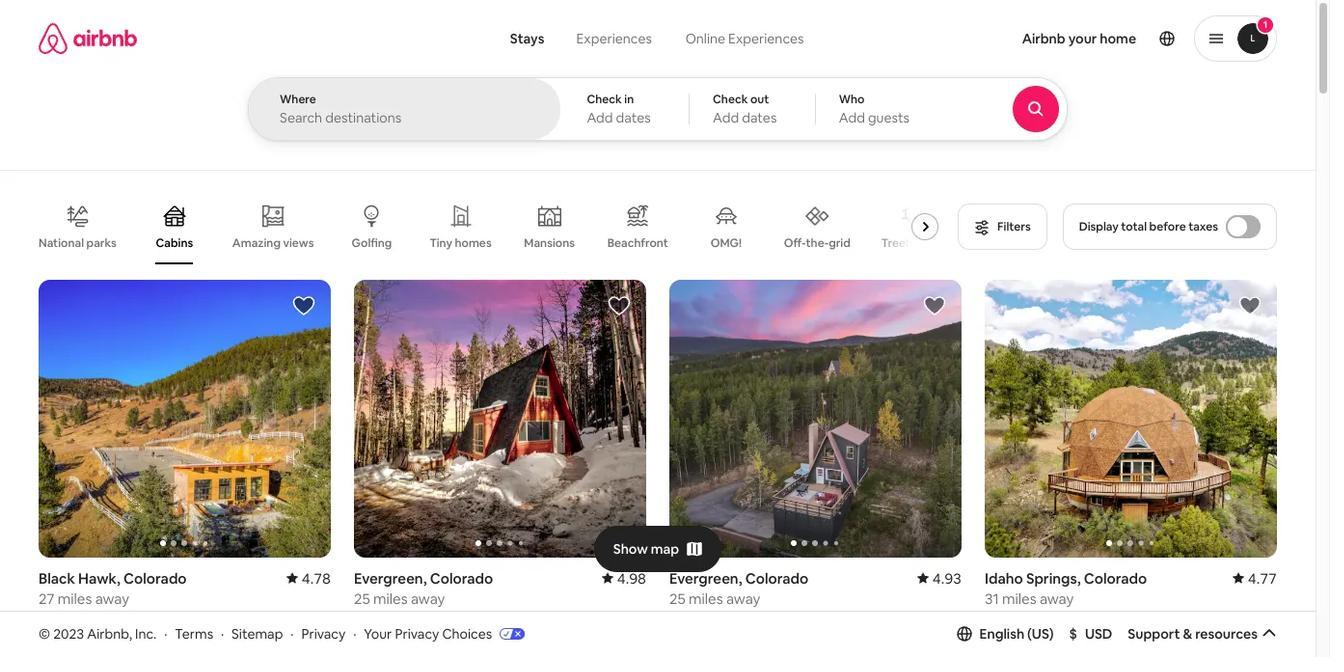 Task type: vqa. For each thing, say whether or not it's contained in the screenshot.


Task type: locate. For each thing, give the bounding box(es) containing it.
0 horizontal spatial check
[[587, 92, 622, 107]]

dec up the $375
[[39, 610, 66, 628]]

miles up 22
[[1003, 590, 1037, 608]]

dec down the map
[[670, 610, 697, 628]]

profile element
[[851, 0, 1278, 77]]

add for check in add dates
[[587, 109, 613, 126]]

show map
[[614, 540, 680, 557]]

add to wishlist: evergreen, colorado image down treehouses in the top right of the page
[[924, 294, 947, 318]]

dates down in
[[616, 109, 651, 126]]

2 horizontal spatial night
[[1022, 636, 1056, 654]]

support
[[1129, 625, 1181, 643]]

2 add from the left
[[713, 109, 740, 126]]

group containing national parks
[[39, 189, 947, 264]]

evergreen, inside evergreen, colorado 25 miles away dec 18 – 23
[[670, 569, 743, 588]]

1 add from the left
[[587, 109, 613, 126]]

home
[[1101, 30, 1137, 47]]

group
[[39, 189, 947, 264], [39, 280, 331, 558], [354, 280, 647, 558], [670, 280, 962, 558], [985, 280, 1278, 558]]

· left privacy link
[[291, 625, 294, 642]]

miles down black
[[58, 590, 92, 608]]

0 horizontal spatial 18
[[69, 610, 83, 628]]

4.93 out of 5 average rating image
[[918, 569, 962, 588]]

support & resources
[[1129, 625, 1259, 643]]

2023
[[53, 625, 84, 642]]

3 night from the left
[[1022, 636, 1056, 654]]

who add guests
[[839, 92, 910, 126]]

2 18 from the left
[[700, 610, 714, 628]]

1 horizontal spatial add to wishlist: evergreen, colorado image
[[924, 294, 947, 318]]

2 check from the left
[[713, 92, 748, 107]]

dates inside the check out add dates
[[742, 109, 777, 126]]

–
[[86, 610, 94, 628], [398, 610, 406, 628], [718, 610, 725, 628], [1035, 610, 1042, 628]]

1 horizontal spatial 23
[[728, 610, 744, 628]]

1 miles from the left
[[58, 590, 92, 608]]

0 horizontal spatial experiences
[[577, 30, 652, 47]]

1 18 from the left
[[69, 610, 83, 628]]

1 experiences from the left
[[577, 30, 652, 47]]

terms
[[175, 625, 213, 642]]

colorado inside evergreen, colorado 25 miles away dec 18 – 23
[[746, 569, 809, 588]]

1 colorado from the left
[[123, 569, 187, 588]]

1 horizontal spatial 25
[[670, 590, 686, 608]]

dec inside idaho springs, colorado 31 miles away dec 22 – 27 $778 night
[[985, 610, 1012, 628]]

idaho
[[985, 569, 1024, 588]]

amazing views
[[232, 235, 314, 251]]

1 25 from the left
[[354, 590, 370, 608]]

miles
[[58, 590, 92, 608], [373, 590, 408, 608], [689, 590, 724, 608], [1003, 590, 1037, 608]]

3 miles from the left
[[689, 590, 724, 608]]

27 down black
[[39, 590, 54, 608]]

add to wishlist: idaho springs, colorado image
[[1239, 294, 1262, 318]]

dec down 31
[[985, 610, 1012, 628]]

national
[[39, 235, 84, 251]]

2 dec from the left
[[670, 610, 697, 628]]

add inside the check out add dates
[[713, 109, 740, 126]]

show map button
[[594, 526, 722, 572]]

dates for check out add dates
[[742, 109, 777, 126]]

2 horizontal spatial dec
[[985, 610, 1012, 628]]

terms link
[[175, 625, 213, 642]]

4 away from the left
[[1040, 590, 1075, 608]]

· right terms
[[221, 625, 224, 642]]

27
[[39, 590, 54, 608], [1045, 610, 1061, 628]]

2 23 from the left
[[728, 610, 744, 628]]

check inside the check out add dates
[[713, 92, 748, 107]]

1 check from the left
[[587, 92, 622, 107]]

1 horizontal spatial experiences
[[729, 30, 804, 47]]

add inside check in add dates
[[587, 109, 613, 126]]

display total before taxes
[[1080, 219, 1219, 235]]

3 – from the left
[[718, 610, 725, 628]]

– down show map "button"
[[718, 610, 725, 628]]

1 horizontal spatial 27
[[1045, 610, 1061, 628]]

1 horizontal spatial dec
[[670, 610, 697, 628]]

total
[[1122, 219, 1148, 235]]

Where field
[[280, 109, 532, 126]]

3 away from the left
[[727, 590, 761, 608]]

night inside evergreen, colorado 25 miles away jan 21 – 26 $205 night
[[391, 636, 425, 654]]

stays
[[510, 30, 545, 47]]

4.78 out of 5 average rating image
[[286, 569, 331, 588]]

0 horizontal spatial night
[[74, 636, 109, 654]]

hawk,
[[78, 569, 120, 588]]

filters button
[[959, 204, 1048, 250]]

18 down show map "button"
[[700, 610, 714, 628]]

0 horizontal spatial 27
[[39, 590, 54, 608]]

add to wishlist: evergreen, colorado image down beachfront on the top
[[608, 294, 631, 318]]

2 evergreen, from the left
[[670, 569, 743, 588]]

none search field containing stays
[[248, 0, 1121, 141]]

3 · from the left
[[291, 625, 294, 642]]

1 horizontal spatial night
[[391, 636, 425, 654]]

evergreen, inside evergreen, colorado 25 miles away jan 21 – 26 $205 night
[[354, 569, 427, 588]]

23 inside evergreen, colorado 25 miles away dec 18 – 23
[[728, 610, 744, 628]]

1 horizontal spatial check
[[713, 92, 748, 107]]

airbnb your home
[[1023, 30, 1137, 47]]

2 dates from the left
[[742, 109, 777, 126]]

your privacy choices
[[364, 625, 492, 642]]

1 vertical spatial 27
[[1045, 610, 1061, 628]]

·
[[164, 625, 167, 642], [221, 625, 224, 642], [291, 625, 294, 642], [353, 625, 357, 642]]

2 25 from the left
[[670, 590, 686, 608]]

evergreen, down the map
[[670, 569, 743, 588]]

add inside who add guests
[[839, 109, 866, 126]]

2 add to wishlist: evergreen, colorado image from the left
[[924, 294, 947, 318]]

2 experiences from the left
[[729, 30, 804, 47]]

27 left $
[[1045, 610, 1061, 628]]

night down 22
[[1022, 636, 1056, 654]]

2 colorado from the left
[[430, 569, 493, 588]]

night right the $375
[[74, 636, 109, 654]]

stays tab panel
[[248, 77, 1121, 141]]

miles down show map "button"
[[689, 590, 724, 608]]

online experiences
[[686, 30, 804, 47]]

add to wishlist: black hawk, colorado image
[[292, 294, 316, 318]]

add for check out add dates
[[713, 109, 740, 126]]

2 · from the left
[[221, 625, 224, 642]]

miles up 21
[[373, 590, 408, 608]]

2 privacy from the left
[[395, 625, 439, 642]]

add
[[587, 109, 613, 126], [713, 109, 740, 126], [839, 109, 866, 126]]

25 up jan
[[354, 590, 370, 608]]

1 privacy from the left
[[302, 625, 346, 642]]

add to wishlist: evergreen, colorado image
[[608, 294, 631, 318], [924, 294, 947, 318]]

before
[[1150, 219, 1187, 235]]

1 dec from the left
[[39, 610, 66, 628]]

4 miles from the left
[[1003, 590, 1037, 608]]

beachfront
[[608, 235, 669, 251]]

0 horizontal spatial evergreen,
[[354, 569, 427, 588]]

cabins
[[156, 235, 193, 251]]

· left your
[[353, 625, 357, 642]]

add down who
[[839, 109, 866, 126]]

23
[[97, 610, 113, 628], [728, 610, 744, 628]]

18 up the $375
[[69, 610, 83, 628]]

check left in
[[587, 92, 622, 107]]

night for $778
[[1022, 636, 1056, 654]]

21
[[381, 610, 395, 628]]

1 horizontal spatial add
[[713, 109, 740, 126]]

25
[[354, 590, 370, 608], [670, 590, 686, 608]]

national parks
[[39, 235, 117, 251]]

experiences
[[577, 30, 652, 47], [729, 30, 804, 47]]

miles inside evergreen, colorado 25 miles away jan 21 – 26 $205 night
[[373, 590, 408, 608]]

25 inside evergreen, colorado 25 miles away dec 18 – 23
[[670, 590, 686, 608]]

0 horizontal spatial add
[[587, 109, 613, 126]]

guests
[[869, 109, 910, 126]]

out
[[751, 92, 770, 107]]

25 inside evergreen, colorado 25 miles away jan 21 – 26 $205 night
[[354, 590, 370, 608]]

2 night from the left
[[391, 636, 425, 654]]

add down experiences button
[[587, 109, 613, 126]]

terms · sitemap · privacy ·
[[175, 625, 357, 642]]

map
[[651, 540, 680, 557]]

1 horizontal spatial evergreen,
[[670, 569, 743, 588]]

4 colorado from the left
[[1085, 569, 1148, 588]]

None search field
[[248, 0, 1121, 141]]

tiny
[[430, 235, 453, 251]]

1 evergreen, from the left
[[354, 569, 427, 588]]

18
[[69, 610, 83, 628], [700, 610, 714, 628]]

0 horizontal spatial add to wishlist: evergreen, colorado image
[[608, 294, 631, 318]]

colorado inside black hawk, colorado 27 miles away dec 18 – 23 $375 night
[[123, 569, 187, 588]]

experiences button
[[560, 19, 669, 58]]

dec
[[39, 610, 66, 628], [670, 610, 697, 628], [985, 610, 1012, 628]]

group for evergreen, colorado 25 miles away jan 21 – 26 $205 night
[[354, 280, 647, 558]]

experiences up in
[[577, 30, 652, 47]]

0 horizontal spatial dates
[[616, 109, 651, 126]]

evergreen, colorado 25 miles away dec 18 – 23
[[670, 569, 809, 628]]

– right 22
[[1035, 610, 1042, 628]]

parks
[[86, 235, 117, 251]]

1 away from the left
[[95, 590, 129, 608]]

dates down out
[[742, 109, 777, 126]]

check inside check in add dates
[[587, 92, 622, 107]]

airbnb
[[1023, 30, 1066, 47]]

4.98 out of 5 average rating image
[[602, 569, 647, 588]]

0 horizontal spatial dec
[[39, 610, 66, 628]]

4 – from the left
[[1035, 610, 1042, 628]]

display
[[1080, 219, 1119, 235]]

dates inside check in add dates
[[616, 109, 651, 126]]

night
[[74, 636, 109, 654], [391, 636, 425, 654], [1022, 636, 1056, 654]]

27 inside black hawk, colorado 27 miles away dec 18 – 23 $375 night
[[39, 590, 54, 608]]

away
[[95, 590, 129, 608], [411, 590, 445, 608], [727, 590, 761, 608], [1040, 590, 1075, 608]]

inc.
[[135, 625, 157, 642]]

away inside idaho springs, colorado 31 miles away dec 22 – 27 $778 night
[[1040, 590, 1075, 608]]

4.77 out of 5 average rating image
[[1233, 569, 1278, 588]]

1 horizontal spatial 18
[[700, 610, 714, 628]]

dates
[[616, 109, 651, 126], [742, 109, 777, 126]]

1 – from the left
[[86, 610, 94, 628]]

3 dec from the left
[[985, 610, 1012, 628]]

1 dates from the left
[[616, 109, 651, 126]]

add down online experiences
[[713, 109, 740, 126]]

treehouses
[[882, 235, 945, 251]]

night down 26
[[391, 636, 425, 654]]

mansions
[[524, 235, 575, 251]]

night inside idaho springs, colorado 31 miles away dec 22 – 27 $778 night
[[1022, 636, 1056, 654]]

miles inside idaho springs, colorado 31 miles away dec 22 – 27 $778 night
[[1003, 590, 1037, 608]]

0 horizontal spatial 23
[[97, 610, 113, 628]]

0 vertical spatial 27
[[39, 590, 54, 608]]

who
[[839, 92, 865, 107]]

2 away from the left
[[411, 590, 445, 608]]

stays button
[[495, 19, 560, 58]]

– right 2023
[[86, 610, 94, 628]]

night inside black hawk, colorado 27 miles away dec 18 – 23 $375 night
[[74, 636, 109, 654]]

dates for check in add dates
[[616, 109, 651, 126]]

2 miles from the left
[[373, 590, 408, 608]]

homes
[[455, 235, 492, 251]]

1 23 from the left
[[97, 610, 113, 628]]

colorado
[[123, 569, 187, 588], [430, 569, 493, 588], [746, 569, 809, 588], [1085, 569, 1148, 588]]

evergreen, up 21
[[354, 569, 427, 588]]

25 for jan
[[354, 590, 370, 608]]

0 horizontal spatial 25
[[354, 590, 370, 608]]

springs,
[[1027, 569, 1081, 588]]

english (us)
[[980, 625, 1055, 643]]

3 colorado from the left
[[746, 569, 809, 588]]

· right the inc.
[[164, 625, 167, 642]]

0 horizontal spatial privacy
[[302, 625, 346, 642]]

25 down the map
[[670, 590, 686, 608]]

check left out
[[713, 92, 748, 107]]

add to wishlist: evergreen, colorado image for 4.98
[[608, 294, 631, 318]]

idaho springs, colorado 31 miles away dec 22 – 27 $778 night
[[985, 569, 1148, 654]]

privacy
[[302, 625, 346, 642], [395, 625, 439, 642]]

experiences right online
[[729, 30, 804, 47]]

2 – from the left
[[398, 610, 406, 628]]

– right 21
[[398, 610, 406, 628]]

dec for 31
[[985, 610, 1012, 628]]

1 night from the left
[[74, 636, 109, 654]]

1 horizontal spatial dates
[[742, 109, 777, 126]]

3 add from the left
[[839, 109, 866, 126]]

1 horizontal spatial privacy
[[395, 625, 439, 642]]

2 horizontal spatial add
[[839, 109, 866, 126]]

check in add dates
[[587, 92, 651, 126]]

1 add to wishlist: evergreen, colorado image from the left
[[608, 294, 631, 318]]

© 2023 airbnb, inc. ·
[[39, 625, 167, 642]]

dec inside black hawk, colorado 27 miles away dec 18 – 23 $375 night
[[39, 610, 66, 628]]

4.78
[[302, 569, 331, 588]]

privacy link
[[302, 625, 346, 642]]



Task type: describe. For each thing, give the bounding box(es) containing it.
black hawk, colorado 27 miles away dec 18 – 23 $375 night
[[39, 569, 187, 654]]

your
[[364, 625, 392, 642]]

jan
[[354, 610, 378, 628]]

golfing
[[352, 235, 392, 251]]

away inside black hawk, colorado 27 miles away dec 18 – 23 $375 night
[[95, 590, 129, 608]]

sitemap
[[232, 625, 283, 642]]

group for evergreen, colorado 25 miles away dec 18 – 23
[[670, 280, 962, 558]]

$205
[[354, 636, 388, 654]]

25 for dec
[[670, 590, 686, 608]]

evergreen, colorado 25 miles away jan 21 – 26 $205 night
[[354, 569, 493, 654]]

filters
[[998, 219, 1031, 235]]

grid
[[829, 235, 851, 251]]

off-the-grid
[[785, 235, 851, 251]]

evergreen, for 18
[[670, 569, 743, 588]]

– inside evergreen, colorado 25 miles away jan 21 – 26 $205 night
[[398, 610, 406, 628]]

1
[[1264, 18, 1268, 31]]

– inside black hawk, colorado 27 miles away dec 18 – 23 $375 night
[[86, 610, 94, 628]]

1 button
[[1195, 15, 1278, 62]]

©
[[39, 625, 50, 642]]

experiences inside button
[[577, 30, 652, 47]]

omg!
[[711, 235, 742, 251]]

1 · from the left
[[164, 625, 167, 642]]

support & resources button
[[1129, 625, 1278, 643]]

sitemap link
[[232, 625, 283, 642]]

26
[[409, 610, 425, 628]]

miles inside evergreen, colorado 25 miles away dec 18 – 23
[[689, 590, 724, 608]]

english
[[980, 625, 1025, 643]]

your privacy choices link
[[364, 625, 525, 644]]

4.98
[[617, 569, 647, 588]]

group for black hawk, colorado 27 miles away dec 18 – 23 $375 night
[[39, 280, 331, 558]]

$
[[1070, 625, 1078, 643]]

display total before taxes button
[[1063, 204, 1278, 250]]

4.77
[[1249, 569, 1278, 588]]

taxes
[[1189, 219, 1219, 235]]

resources
[[1196, 625, 1259, 643]]

$778
[[985, 636, 1019, 654]]

what can we help you find? tab list
[[495, 19, 669, 58]]

miles inside black hawk, colorado 27 miles away dec 18 – 23 $375 night
[[58, 590, 92, 608]]

online
[[686, 30, 726, 47]]

4 · from the left
[[353, 625, 357, 642]]

black
[[39, 569, 75, 588]]

where
[[280, 92, 316, 107]]

check for check in add dates
[[587, 92, 622, 107]]

show
[[614, 540, 648, 557]]

add to wishlist: evergreen, colorado image for 4.93
[[924, 294, 947, 318]]

views
[[283, 235, 314, 251]]

english (us) button
[[957, 625, 1055, 643]]

in
[[625, 92, 634, 107]]

&
[[1184, 625, 1193, 643]]

usd
[[1086, 625, 1113, 643]]

18 inside black hawk, colorado 27 miles away dec 18 – 23 $375 night
[[69, 610, 83, 628]]

the-
[[806, 235, 829, 251]]

4.93
[[933, 569, 962, 588]]

colorado inside idaho springs, colorado 31 miles away dec 22 – 27 $778 night
[[1085, 569, 1148, 588]]

evergreen, for 21
[[354, 569, 427, 588]]

– inside evergreen, colorado 25 miles away dec 18 – 23
[[718, 610, 725, 628]]

colorado inside evergreen, colorado 25 miles away jan 21 – 26 $205 night
[[430, 569, 493, 588]]

amazing
[[232, 235, 281, 251]]

away inside evergreen, colorado 25 miles away dec 18 – 23
[[727, 590, 761, 608]]

dec for 27
[[39, 610, 66, 628]]

$375
[[39, 636, 71, 654]]

choices
[[442, 625, 492, 642]]

dec inside evergreen, colorado 25 miles away dec 18 – 23
[[670, 610, 697, 628]]

tiny homes
[[430, 235, 492, 251]]

night for $375
[[74, 636, 109, 654]]

airbnb,
[[87, 625, 132, 642]]

18 inside evergreen, colorado 25 miles away dec 18 – 23
[[700, 610, 714, 628]]

away inside evergreen, colorado 25 miles away jan 21 – 26 $205 night
[[411, 590, 445, 608]]

group for idaho springs, colorado 31 miles away dec 22 – 27 $778 night
[[985, 280, 1278, 558]]

31
[[985, 590, 1000, 608]]

online experiences link
[[669, 19, 822, 58]]

airbnb your home link
[[1011, 18, 1149, 59]]

your
[[1069, 30, 1098, 47]]

– inside idaho springs, colorado 31 miles away dec 22 – 27 $778 night
[[1035, 610, 1042, 628]]

check for check out add dates
[[713, 92, 748, 107]]

(us)
[[1028, 625, 1055, 643]]

off-
[[785, 235, 806, 251]]

$ usd
[[1070, 625, 1113, 643]]

22
[[1016, 610, 1032, 628]]

23 inside black hawk, colorado 27 miles away dec 18 – 23 $375 night
[[97, 610, 113, 628]]

27 inside idaho springs, colorado 31 miles away dec 22 – 27 $778 night
[[1045, 610, 1061, 628]]

check out add dates
[[713, 92, 777, 126]]



